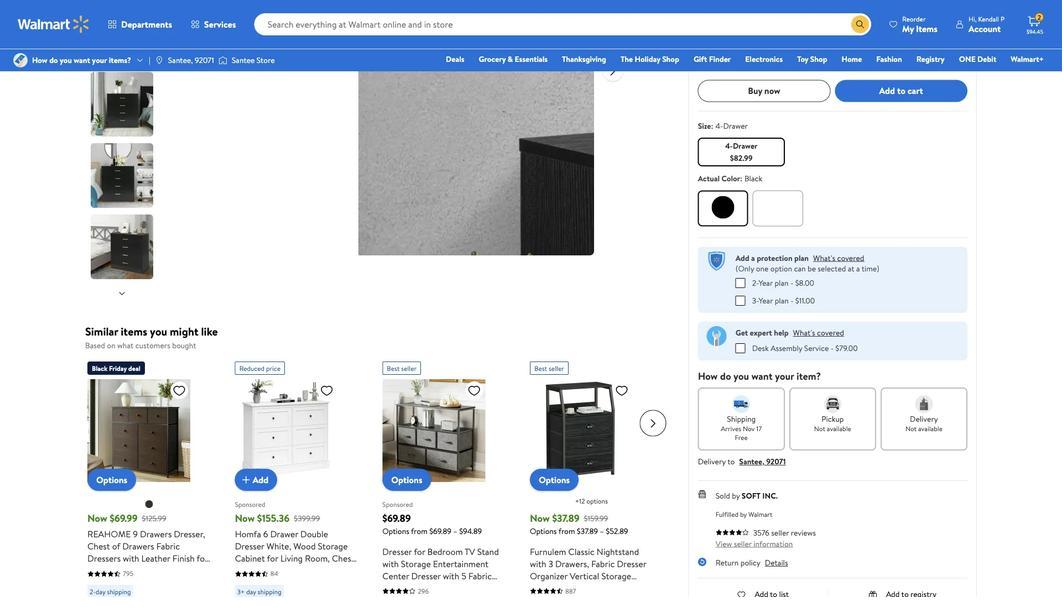 Task type: describe. For each thing, give the bounding box(es) containing it.
best for now
[[535, 364, 547, 373]]

black friday deal
[[92, 364, 140, 373]]

deals
[[446, 54, 465, 64]]

santee
[[232, 55, 255, 66]]

with left 5
[[443, 570, 460, 582]]

0 vertical spatial $37.89
[[552, 512, 580, 525]]

debit
[[978, 54, 997, 64]]

1 horizontal spatial a
[[857, 263, 860, 274]]

buy
[[748, 85, 763, 97]]

 image for santee store
[[219, 55, 227, 66]]

dresser up center
[[383, 546, 412, 558]]

to for delivery
[[728, 456, 735, 467]]

3
[[549, 558, 553, 570]]

(3.7)
[[734, 16, 746, 25]]

options for $69.99
[[96, 474, 127, 486]]

intent image for delivery image
[[916, 396, 933, 413]]

pickup not available
[[815, 414, 852, 433]]

nightstand
[[597, 546, 639, 558]]

1 horizontal spatial 92071
[[767, 456, 786, 467]]

intent image for pickup image
[[824, 396, 842, 413]]

toy shop
[[798, 54, 828, 64]]

service
[[805, 343, 829, 354]]

dressers up brown
[[87, 553, 121, 565]]

available for pickup
[[827, 424, 852, 433]]

product group containing now $37.89
[[530, 357, 653, 598]]

now for now $82.99
[[698, 35, 729, 57]]

add button
[[235, 469, 277, 491]]

for left 296 on the left of page
[[404, 594, 415, 598]]

$399.99
[[294, 513, 320, 524]]

customers
[[135, 340, 170, 351]]

bedroom down 'entertainment'
[[418, 594, 453, 598]]

9
[[133, 528, 138, 540]]

with right table
[[552, 594, 568, 598]]

shipping for now
[[258, 587, 282, 597]]

0 vertical spatial $69.89
[[383, 512, 411, 525]]

price when purchased online
[[698, 60, 780, 69]]

return
[[716, 558, 739, 569]]

0 vertical spatial :
[[711, 120, 714, 131]]

departments
[[121, 18, 172, 30]]

next image image
[[118, 289, 126, 298]]

plan for $8.00
[[775, 278, 789, 288]]

3+
[[237, 587, 245, 597]]

options link for $69.89
[[383, 469, 431, 491]]

grocery
[[479, 54, 506, 64]]

for right 84
[[279, 565, 290, 577]]

2- for day
[[90, 587, 96, 597]]

walmart
[[749, 510, 773, 520]]

3576 seller reviews
[[754, 528, 816, 539]]

product group containing now $155.36
[[235, 357, 358, 598]]

with right center
[[417, 582, 433, 594]]

shipping arrives nov 17 free
[[721, 414, 762, 442]]

0 horizontal spatial a
[[752, 253, 755, 263]]

of inside now $69.99 $125.99 reahome 9 drawers dresser, chest of drawers fabric dressers with leather finish for adult dressers for bedroom brown
[[112, 540, 120, 553]]

options for $69.89
[[391, 474, 423, 486]]

options
[[587, 496, 608, 506]]

reduced price
[[239, 364, 281, 373]]

when
[[715, 60, 730, 69]]

arrives
[[721, 424, 742, 433]]

1 vertical spatial santee,
[[740, 456, 765, 467]]

1 horizontal spatial $69.89
[[430, 526, 452, 537]]

grocery & essentials
[[479, 54, 548, 64]]

assembly
[[771, 343, 803, 354]]

options for $37.89
[[539, 474, 570, 486]]

not for delivery
[[906, 424, 917, 433]]

add to favorites list, dresser for bedroom tv stand with storage entertainment center dresser with 5 fabric drawers with open storage shelf for bedroom living room hallway image
[[468, 384, 481, 398]]

what
[[117, 340, 134, 351]]

1 shop from the left
[[663, 54, 680, 64]]

$82.99 inside 4-drawer $82.99
[[730, 153, 753, 163]]

3576
[[754, 528, 770, 539]]

0 vertical spatial 4-
[[716, 120, 724, 131]]

stand
[[477, 546, 499, 558]]

stable
[[557, 582, 581, 594]]

0 vertical spatial $82.99
[[733, 35, 778, 57]]

best seller for sponsored
[[387, 364, 417, 373]]

sponsored $69.89 options from $69.89 – $94.89
[[383, 500, 482, 537]]

delivery to santee, 92071
[[698, 456, 786, 467]]

681
[[748, 16, 758, 25]]

add inside button
[[253, 474, 269, 486]]

with left the 3
[[530, 558, 547, 570]]

296
[[418, 587, 429, 596]]

intent image for shipping image
[[733, 396, 751, 413]]

product group containing now $69.99
[[87, 357, 211, 598]]

do for how do you want your items?
[[49, 55, 58, 66]]

options link for $37.89
[[530, 469, 579, 491]]

black inside the 'product' 'group'
[[92, 364, 107, 373]]

add a protection plan what's covered (only one option can be selected at a time)
[[736, 253, 880, 274]]

be
[[808, 263, 816, 274]]

registry
[[917, 54, 945, 64]]

3-
[[752, 295, 759, 306]]

storage down 'entertainment'
[[459, 582, 489, 594]]

3-Year plan - $11.00 checkbox
[[736, 296, 746, 306]]

your for item?
[[775, 370, 795, 383]]

bedroom inside sponsored now $155.36 $399.99 homfa 6 drawer double dresser white, wood storage cabinet for living room, chest of drawers for bedroom
[[293, 565, 328, 577]]

covered inside add a protection plan what's covered (only one option can be selected at a time)
[[838, 253, 865, 263]]

my
[[903, 22, 914, 35]]

options inside the sponsored $69.89 options from $69.89 – $94.89
[[383, 526, 409, 537]]

services
[[204, 18, 236, 30]]

1 vertical spatial $37.89
[[577, 526, 598, 537]]

3.8862 stars out of 5, based on 3576 seller reviews element
[[716, 529, 749, 536]]

drawer inside 4-drawer $82.99
[[733, 140, 758, 151]]

bought
[[172, 340, 196, 351]]

wpp logo image
[[707, 251, 727, 271]]

day for $69.99
[[96, 587, 106, 597]]

+12
[[575, 496, 585, 506]]

now for now $37.89 $159.99 options from $37.89 – $52.89
[[530, 512, 550, 525]]

795
[[123, 569, 133, 579]]

buy now
[[748, 85, 781, 97]]

next slide for similar items you might like list image
[[640, 410, 667, 437]]

Walmart Site-Wide search field
[[254, 13, 872, 35]]

p
[[1001, 14, 1005, 24]]

dresser up 296 on the left of page
[[412, 570, 441, 582]]

desk assembly service - $79.00
[[752, 343, 858, 354]]

1 vertical spatial covered
[[817, 327, 844, 338]]

3+ day shipping
[[237, 587, 282, 597]]

dressers up the 2-day shipping
[[110, 565, 144, 577]]

now inside sponsored now $155.36 $399.99 homfa 6 drawer double dresser white, wood storage cabinet for living room, chest of drawers for bedroom
[[235, 512, 255, 525]]

with up 'shelf'
[[383, 558, 399, 570]]

sponsored for now
[[235, 500, 265, 509]]

reviews for 3576 seller reviews
[[791, 528, 816, 539]]

might
[[170, 324, 199, 340]]

inc.
[[763, 490, 778, 501]]

now
[[765, 85, 781, 97]]

4- inside 4-drawer $82.99
[[726, 140, 733, 151]]

dresser for bedroom tv stand with storage entertainment center dresser with 5 fabric drawers with open storage shelf for bedroom living 
[[383, 546, 502, 598]]

double
[[301, 528, 328, 540]]

– inside the sponsored $69.89 options from $69.89 – $94.89
[[453, 526, 458, 537]]

Desk Assembly Service - $79.00 checkbox
[[736, 344, 746, 354]]

how for how do you want your items?
[[32, 55, 47, 66]]

0 vertical spatial santee,
[[168, 55, 193, 66]]

what's covered button for add a protection plan
[[814, 253, 865, 263]]

reduced
[[239, 364, 265, 373]]

similar
[[85, 324, 118, 340]]

size
[[698, 120, 711, 131]]

for right finish
[[197, 553, 208, 565]]

classic
[[569, 546, 595, 558]]

$155.36
[[257, 512, 290, 525]]

with inside now $69.99 $125.99 reahome 9 drawers dresser, chest of drawers fabric dressers with leather finish for adult dressers for bedroom brown
[[123, 553, 139, 565]]

fabric inside furnulem classic nightstand with 3 drawers, fabric dresser organizer vertical storage tower, stable bedroom end table with open shelf, b
[[592, 558, 615, 570]]

view seller information link
[[716, 539, 793, 549]]

get expert help what's covered
[[736, 327, 844, 338]]

1 horizontal spatial :
[[741, 173, 743, 184]]

services button
[[182, 11, 246, 38]]

gift finder
[[694, 54, 731, 64]]

&
[[508, 54, 513, 64]]

best for sponsored
[[387, 364, 400, 373]]

0 vertical spatial drawer
[[724, 120, 748, 131]]

furnulem classic nightstand with 3 drawers, fabric dresser organizer vertical storage tower, stable bedroom end table with open shelf, black oak image
[[530, 379, 633, 482]]

dressers for bedroom, heavy duty 4-drawer wood chest of drawers, modern storage bedroom chest for kids room, black vertical storage cabinet for bathroom, closet, entryway, hallway, nursery, l2027 - image 5 of 10 image
[[91, 215, 156, 279]]

you for how do you want your items?
[[60, 55, 72, 66]]

4-drawer $82.99
[[726, 140, 758, 163]]

similar items you might like based on what customers bought
[[85, 324, 218, 351]]

leather
[[141, 553, 170, 565]]

table
[[530, 594, 550, 598]]

reviews for (3.7) 681 reviews
[[760, 16, 781, 25]]

grocery & essentials link
[[474, 53, 553, 65]]

for down the sponsored $69.89 options from $69.89 – $94.89
[[414, 546, 425, 558]]

size list
[[696, 135, 970, 169]]

how for how do you want your item?
[[698, 370, 718, 383]]

santee, 92071 button
[[740, 456, 786, 467]]

+12 options
[[575, 496, 608, 506]]

dresser inside sponsored now $155.36 $399.99 homfa 6 drawer double dresser white, wood storage cabinet for living room, chest of drawers for bedroom
[[235, 540, 265, 553]]

 image for santee, 92071
[[155, 56, 164, 65]]

dresser inside furnulem classic nightstand with 3 drawers, fabric dresser organizer vertical storage tower, stable bedroom end table with open shelf, b
[[617, 558, 647, 570]]

living inside dresser for bedroom tv stand with storage entertainment center dresser with 5 fabric drawers with open storage shelf for bedroom living
[[455, 594, 478, 598]]

add to cart
[[880, 85, 924, 97]]

do for how do you want your item?
[[720, 370, 731, 383]]

center
[[383, 570, 409, 582]]

storage inside sponsored now $155.36 $399.99 homfa 6 drawer double dresser white, wood storage cabinet for living room, chest of drawers for bedroom
[[318, 540, 348, 553]]

toy
[[798, 54, 809, 64]]

chest inside now $69.99 $125.99 reahome 9 drawers dresser, chest of drawers fabric dressers with leather finish for adult dressers for bedroom brown
[[87, 540, 110, 553]]

- for $8.00
[[791, 278, 794, 288]]

santee store
[[232, 55, 275, 66]]

drawers up 795
[[123, 540, 154, 553]]

view
[[716, 539, 732, 549]]

registry link
[[912, 53, 950, 65]]

dresser for bedroom tv stand with storage entertainment center dresser with 5 fabric drawers with open storage shelf for bedroom living room hallway image
[[383, 379, 486, 482]]

sold
[[716, 490, 731, 501]]

learn more about strikethrough prices image
[[809, 44, 818, 53]]

policy
[[741, 558, 761, 569]]

add to favorites list, homfa 6 drawer double dresser white, wood storage cabinet for living room, chest of drawers for bedroom image
[[320, 384, 334, 398]]

view seller information
[[716, 539, 793, 549]]

$199.99
[[782, 43, 807, 54]]

you for how do you want your item?
[[734, 370, 749, 383]]

to for add
[[898, 85, 906, 97]]

desk
[[752, 343, 769, 354]]

2-Year plan - $8.00 checkbox
[[736, 278, 746, 288]]

rustic brown image
[[145, 500, 153, 509]]

open inside dresser for bedroom tv stand with storage entertainment center dresser with 5 fabric drawers with open storage shelf for bedroom living
[[435, 582, 457, 594]]



Task type: locate. For each thing, give the bounding box(es) containing it.
storage up shelf,
[[602, 570, 632, 582]]

by right fulfilled
[[740, 510, 747, 520]]

add inside add a protection plan what's covered (only one option can be selected at a time)
[[736, 253, 750, 263]]

drawer inside sponsored now $155.36 $399.99 homfa 6 drawer double dresser white, wood storage cabinet for living room, chest of drawers for bedroom
[[270, 528, 298, 540]]

1 horizontal spatial delivery
[[910, 414, 939, 425]]

1 vertical spatial delivery
[[698, 456, 726, 467]]

your for items?
[[92, 55, 107, 66]]

now inside now $37.89 $159.99 options from $37.89 – $52.89
[[530, 512, 550, 525]]

0 horizontal spatial –
[[453, 526, 458, 537]]

home
[[842, 54, 862, 64]]

essentials
[[515, 54, 548, 64]]

0 vertical spatial black
[[745, 173, 763, 184]]

– down '$159.99'
[[600, 526, 604, 537]]

how down walmart image
[[32, 55, 47, 66]]

$37.89 down +12
[[552, 512, 580, 525]]

day for now
[[246, 587, 256, 597]]

chest inside sponsored now $155.36 $399.99 homfa 6 drawer double dresser white, wood storage cabinet for living room, chest of drawers for bedroom
[[332, 553, 355, 565]]

0 horizontal spatial available
[[827, 424, 852, 433]]

available inside delivery not available
[[919, 424, 943, 433]]

want for item?
[[752, 370, 773, 383]]

by right sold
[[732, 490, 740, 501]]

1 vertical spatial add
[[736, 253, 750, 263]]

1 vertical spatial by
[[740, 510, 747, 520]]

options
[[96, 474, 127, 486], [391, 474, 423, 486], [539, 474, 570, 486], [383, 526, 409, 537], [530, 526, 557, 537]]

to inside button
[[898, 85, 906, 97]]

santee,
[[168, 55, 193, 66], [740, 456, 765, 467]]

shop down learn more about strikethrough prices icon
[[811, 54, 828, 64]]

1 vertical spatial 92071
[[767, 456, 786, 467]]

0 horizontal spatial delivery
[[698, 456, 726, 467]]

year down 'one'
[[759, 278, 773, 288]]

4- right size
[[716, 120, 724, 131]]

2 options link from the left
[[383, 469, 431, 491]]

$82.99 up purchased
[[733, 35, 778, 57]]

drawer
[[724, 120, 748, 131], [733, 140, 758, 151], [270, 528, 298, 540]]

bedroom inside furnulem classic nightstand with 3 drawers, fabric dresser organizer vertical storage tower, stable bedroom end table with open shelf, b
[[583, 582, 618, 594]]

fabric down $125.99
[[156, 540, 180, 553]]

1 horizontal spatial not
[[906, 424, 917, 433]]

– left $94.89
[[453, 526, 458, 537]]

- left $11.00
[[791, 295, 794, 306]]

4- down size : 4-drawer
[[726, 140, 733, 151]]

0 vertical spatial what's covered button
[[814, 253, 865, 263]]

options up furnulem
[[530, 526, 557, 537]]

delivery
[[910, 414, 939, 425], [698, 456, 726, 467]]

from inside the sponsored $69.89 options from $69.89 – $94.89
[[411, 526, 428, 537]]

you inside similar items you might like based on what customers bought
[[150, 324, 167, 340]]

fabric inside dresser for bedroom tv stand with storage entertainment center dresser with 5 fabric drawers with open storage shelf for bedroom living
[[469, 570, 492, 582]]

now $69.99 $125.99 reahome 9 drawers dresser, chest of drawers fabric dressers with leather finish for adult dressers for bedroom brown
[[87, 512, 208, 589]]

sponsored now $155.36 $399.99 homfa 6 drawer double dresser white, wood storage cabinet for living room, chest of drawers for bedroom
[[235, 500, 355, 577]]

1 vertical spatial to
[[728, 456, 735, 467]]

now inside now $69.99 $125.99 reahome 9 drawers dresser, chest of drawers fabric dressers with leather finish for adult dressers for bedroom brown
[[87, 512, 107, 525]]

1 vertical spatial :
[[741, 173, 743, 184]]

1 horizontal spatial reviews
[[791, 528, 816, 539]]

0 horizontal spatial want
[[74, 55, 90, 66]]

your left item?
[[775, 370, 795, 383]]

fashion link
[[872, 53, 907, 65]]

0 horizontal spatial 92071
[[195, 55, 214, 66]]

1 horizontal spatial black
[[745, 173, 763, 184]]

living down 5
[[455, 594, 478, 598]]

add to favorites list, reahome 9 drawers dresser, chest of drawers fabric dressers with leather finish for adult dressers for bedroom brown image
[[173, 384, 186, 398]]

option
[[771, 263, 793, 274]]

1 horizontal spatial you
[[150, 324, 167, 340]]

bedroom left end
[[583, 582, 618, 594]]

4 product group from the left
[[530, 357, 653, 598]]

- for $79.00
[[831, 343, 834, 354]]

for up 84
[[267, 553, 278, 565]]

not inside delivery not available
[[906, 424, 917, 433]]

0 horizontal spatial options link
[[87, 469, 136, 491]]

0 horizontal spatial $69.89
[[383, 512, 411, 525]]

$82.99 up color
[[730, 153, 753, 163]]

17
[[757, 424, 762, 433]]

1 horizontal spatial best seller
[[535, 364, 564, 373]]

of inside sponsored now $155.36 $399.99 homfa 6 drawer double dresser white, wood storage cabinet for living room, chest of drawers for bedroom
[[235, 565, 243, 577]]

1 vertical spatial your
[[775, 370, 795, 383]]

shipping down 84
[[258, 587, 282, 597]]

0 horizontal spatial best
[[387, 364, 400, 373]]

now $37.89 $159.99 options from $37.89 – $52.89
[[530, 512, 628, 537]]

drawers down $125.99
[[140, 528, 172, 540]]

2 available from the left
[[919, 424, 943, 433]]

1 vertical spatial year
[[759, 295, 773, 306]]

$125.99
[[142, 513, 167, 524]]

drawers up 3+ day shipping
[[245, 565, 277, 577]]

how down in_home_installation logo
[[698, 370, 718, 383]]

options link up $69.99
[[87, 469, 136, 491]]

day
[[96, 587, 106, 597], [246, 587, 256, 597]]

$94.89
[[459, 526, 482, 537]]

now up homfa
[[235, 512, 255, 525]]

by for sold
[[732, 490, 740, 501]]

: up actual
[[711, 120, 714, 131]]

add inside button
[[880, 85, 896, 97]]

2 vertical spatial -
[[831, 343, 834, 354]]

1 horizontal spatial day
[[246, 587, 256, 597]]

a right at
[[857, 263, 860, 274]]

0 vertical spatial delivery
[[910, 414, 939, 425]]

1 from from the left
[[411, 526, 428, 537]]

add to cart image
[[239, 473, 253, 487]]

drawer right 6
[[270, 528, 298, 540]]

not for pickup
[[815, 424, 826, 433]]

tv
[[465, 546, 475, 558]]

want down desk
[[752, 370, 773, 383]]

covered right be
[[838, 253, 865, 263]]

do down in_home_installation logo
[[720, 370, 731, 383]]

1 vertical spatial $69.89
[[430, 526, 452, 537]]

best seller for now
[[535, 364, 564, 373]]

$82.99
[[733, 35, 778, 57], [730, 153, 753, 163]]

dressers for bedroom, heavy duty 4-drawer wood chest of drawers, modern storage bedroom chest for kids room, black vertical storage cabinet for bathroom, closet, entryway, hallway, nursery, l2027 - image 2 of 10 image
[[91, 1, 156, 65]]

0 vertical spatial what's
[[814, 253, 836, 263]]

shelf
[[383, 594, 402, 598]]

product group containing $69.89
[[383, 357, 506, 598]]

now up reahome
[[87, 512, 107, 525]]

open inside furnulem classic nightstand with 3 drawers, fabric dresser organizer vertical storage tower, stable bedroom end table with open shelf, b
[[571, 594, 592, 598]]

options up the sponsored $69.89 options from $69.89 – $94.89
[[391, 474, 423, 486]]

2 day from the left
[[246, 587, 256, 597]]

storage inside furnulem classic nightstand with 3 drawers, fabric dresser organizer vertical storage tower, stable bedroom end table with open shelf, b
[[602, 570, 632, 582]]

toy shop link
[[793, 53, 833, 65]]

plan
[[795, 253, 809, 263], [775, 278, 789, 288], [775, 295, 789, 306]]

0 horizontal spatial sponsored
[[235, 500, 265, 509]]

0 horizontal spatial 4-
[[716, 120, 724, 131]]

delivery for not
[[910, 414, 939, 425]]

you for similar items you might like based on what customers bought
[[150, 324, 167, 340]]

buy now button
[[698, 80, 831, 102]]

bedroom left tv
[[428, 546, 463, 558]]

1 product group from the left
[[87, 357, 211, 598]]

0 vertical spatial reviews
[[760, 16, 781, 25]]

what's inside add a protection plan what's covered (only one option can be selected at a time)
[[814, 253, 836, 263]]

items
[[121, 324, 147, 340]]

from up "classic" on the bottom right of page
[[559, 526, 575, 537]]

0 horizontal spatial open
[[435, 582, 457, 594]]

reahome 9 drawers dresser, chest of drawers fabric dressers with leather finish for adult dressers for bedroom brown image
[[87, 379, 190, 482]]

1 horizontal spatial your
[[775, 370, 795, 383]]

1 best from the left
[[387, 364, 400, 373]]

- for $11.00
[[791, 295, 794, 306]]

options inside now $37.89 $159.99 options from $37.89 – $52.89
[[530, 526, 557, 537]]

0 horizontal spatial black
[[92, 364, 107, 373]]

pickup
[[822, 414, 844, 425]]

walmart image
[[18, 15, 90, 33]]

1 year from the top
[[759, 278, 773, 288]]

sponsored inside sponsored now $155.36 $399.99 homfa 6 drawer double dresser white, wood storage cabinet for living room, chest of drawers for bedroom
[[235, 500, 265, 509]]

walmart+
[[1011, 54, 1044, 64]]

reviews right 3576
[[791, 528, 816, 539]]

2 shipping from the left
[[258, 587, 282, 597]]

fabric inside now $69.99 $125.99 reahome 9 drawers dresser, chest of drawers fabric dressers with leather finish for adult dressers for bedroom brown
[[156, 540, 180, 553]]

2- right '2-year plan - $8.00' option
[[752, 278, 759, 288]]

1 horizontal spatial living
[[455, 594, 478, 598]]

options link up the sponsored $69.89 options from $69.89 – $94.89
[[383, 469, 431, 491]]

bedroom down the dresser,
[[159, 565, 195, 577]]

0 vertical spatial you
[[60, 55, 72, 66]]

92071 down services "dropdown button"
[[195, 55, 214, 66]]

search icon image
[[856, 20, 865, 29]]

dressers for bedroom, heavy duty 4-drawer wood chest of drawers, modern storage bedroom chest for kids room, black vertical storage cabinet for bathroom, closet, entryway, hallway, nursery, l2027 - image 4 of 10 image
[[91, 143, 156, 208]]

sponsored inside the sponsored $69.89 options from $69.89 – $94.89
[[383, 500, 413, 509]]

0 vertical spatial covered
[[838, 253, 865, 263]]

return policy details
[[716, 558, 788, 569]]

with
[[123, 553, 139, 565], [383, 558, 399, 570], [530, 558, 547, 570], [443, 570, 460, 582], [417, 582, 433, 594], [552, 594, 568, 598]]

1 vertical spatial $82.99
[[730, 153, 753, 163]]

drawers inside dresser for bedroom tv stand with storage entertainment center dresser with 5 fabric drawers with open storage shelf for bedroom living
[[383, 582, 414, 594]]

a left 'one'
[[752, 253, 755, 263]]

drawers inside sponsored now $155.36 $399.99 homfa 6 drawer double dresser white, wood storage cabinet for living room, chest of drawers for bedroom
[[245, 565, 277, 577]]

hi, kendall p account
[[969, 14, 1005, 35]]

add for to
[[880, 85, 896, 97]]

0 horizontal spatial shop
[[663, 54, 680, 64]]

day down 'adult'
[[96, 587, 106, 597]]

drawer up 4-drawer $82.99
[[724, 120, 748, 131]]

actual color list
[[696, 188, 970, 229]]

2 horizontal spatial add
[[880, 85, 896, 97]]

add for a
[[736, 253, 750, 263]]

gift
[[694, 54, 707, 64]]

reviews
[[760, 16, 781, 25], [791, 528, 816, 539]]

1 horizontal spatial sponsored
[[383, 500, 413, 509]]

bedroom down wood
[[293, 565, 328, 577]]

$8.00
[[796, 278, 815, 288]]

what's
[[814, 253, 836, 263], [793, 327, 816, 338]]

black right color
[[745, 173, 763, 184]]

1 vertical spatial 2-
[[90, 587, 96, 597]]

– inside now $37.89 $159.99 options from $37.89 – $52.89
[[600, 526, 604, 537]]

for right 795
[[146, 565, 157, 577]]

plan for $11.00
[[775, 295, 789, 306]]

your
[[92, 55, 107, 66], [775, 370, 795, 383]]

price
[[266, 364, 281, 373]]

options up center
[[383, 526, 409, 537]]

shipping
[[727, 414, 756, 425]]

0 horizontal spatial do
[[49, 55, 58, 66]]

2 – from the left
[[600, 526, 604, 537]]

add to favorites list, furnulem classic nightstand with 3 drawers, fabric dresser organizer vertical storage tower, stable bedroom end table with open shelf, black oak image
[[615, 384, 629, 398]]

dressers for bedroom, heavy duty 4-drawer wood chest of drawers, modern storage bedroom chest for kids room, black vertical storage cabinet for bathroom, closet, entryway, hallway, nursery, l2027 image
[[240, 0, 594, 256]]

$159.99
[[584, 513, 608, 524]]

vertical
[[570, 570, 600, 582]]

1 vertical spatial what's
[[793, 327, 816, 338]]

0 horizontal spatial of
[[112, 540, 120, 553]]

drawer down size : 4-drawer
[[733, 140, 758, 151]]

year down 2-year plan - $8.00
[[759, 295, 773, 306]]

how do you want your item?
[[698, 370, 821, 383]]

color
[[722, 173, 741, 184]]

4-
[[716, 120, 724, 131], [726, 140, 733, 151]]

to left santee, 92071 'button'
[[728, 456, 735, 467]]

drawers left 296 on the left of page
[[383, 582, 414, 594]]

1 vertical spatial of
[[235, 565, 243, 577]]

0 horizontal spatial from
[[411, 526, 428, 537]]

now up furnulem
[[530, 512, 550, 525]]

furnulem
[[530, 546, 566, 558]]

fashion
[[877, 54, 903, 64]]

- left $8.00
[[791, 278, 794, 288]]

organizer
[[530, 570, 568, 582]]

0 vertical spatial your
[[92, 55, 107, 66]]

1 horizontal spatial best
[[535, 364, 547, 373]]

shipping down 795
[[107, 587, 131, 597]]

2 horizontal spatial options link
[[530, 469, 579, 491]]

living
[[281, 553, 303, 565], [455, 594, 478, 598]]

delivery inside delivery not available
[[910, 414, 939, 425]]

of up 3+
[[235, 565, 243, 577]]

now up price
[[698, 35, 729, 57]]

do down walmart image
[[49, 55, 58, 66]]

plan down 2-year plan - $8.00
[[775, 295, 789, 306]]

from up dresser for bedroom tv stand with storage entertainment center dresser with 5 fabric drawers with open storage shelf for bedroom living
[[411, 526, 428, 537]]

2 year from the top
[[759, 295, 773, 306]]

 image
[[13, 53, 28, 68]]

delivery for to
[[698, 456, 726, 467]]

you down walmart image
[[60, 55, 72, 66]]

want for items?
[[74, 55, 90, 66]]

1 vertical spatial you
[[150, 324, 167, 340]]

2 best seller from the left
[[535, 364, 564, 373]]

0 horizontal spatial your
[[92, 55, 107, 66]]

2 horizontal spatial fabric
[[592, 558, 615, 570]]

1 – from the left
[[453, 526, 458, 537]]

1 horizontal spatial santee,
[[740, 456, 765, 467]]

2- down 'adult'
[[90, 587, 96, 597]]

0 horizontal spatial santee,
[[168, 55, 193, 66]]

chest right room,
[[332, 553, 355, 565]]

1 sponsored from the left
[[235, 500, 265, 509]]

2- for year
[[752, 278, 759, 288]]

2 from from the left
[[559, 526, 575, 537]]

1 vertical spatial what's covered button
[[793, 327, 844, 338]]

free
[[735, 433, 748, 442]]

1 horizontal spatial chest
[[332, 553, 355, 565]]

2 sponsored from the left
[[383, 500, 413, 509]]

product group
[[87, 357, 211, 598], [235, 357, 358, 598], [383, 357, 506, 598], [530, 357, 653, 598]]

how do you want your items?
[[32, 55, 131, 66]]

want
[[74, 55, 90, 66], [752, 370, 773, 383]]

0 horizontal spatial best seller
[[387, 364, 417, 373]]

0 horizontal spatial  image
[[155, 56, 164, 65]]

1 vertical spatial do
[[720, 370, 731, 383]]

 image right | on the left top of page
[[155, 56, 164, 65]]

0 vertical spatial -
[[791, 278, 794, 288]]

options link
[[87, 469, 136, 491], [383, 469, 431, 491], [530, 469, 579, 491]]

bedroom inside now $69.99 $125.99 reahome 9 drawers dresser, chest of drawers fabric dressers with leather finish for adult dressers for bedroom brown
[[159, 565, 195, 577]]

0 vertical spatial how
[[32, 55, 47, 66]]

electronics link
[[741, 53, 788, 65]]

thanksgiving
[[562, 54, 607, 64]]

plan right option
[[795, 253, 809, 263]]

next media item image
[[606, 64, 620, 78]]

2 best from the left
[[535, 364, 547, 373]]

3 options link from the left
[[530, 469, 579, 491]]

to left cart
[[898, 85, 906, 97]]

santee, down "free" at bottom
[[740, 456, 765, 467]]

2 shop from the left
[[811, 54, 828, 64]]

how
[[32, 55, 47, 66], [698, 370, 718, 383]]

for
[[414, 546, 425, 558], [197, 553, 208, 565], [267, 553, 278, 565], [146, 565, 157, 577], [279, 565, 290, 577], [404, 594, 415, 598]]

887
[[566, 587, 576, 596]]

0 horizontal spatial to
[[728, 456, 735, 467]]

black left friday
[[92, 364, 107, 373]]

$11.00
[[796, 295, 815, 306]]

options up $69.99
[[96, 474, 127, 486]]

0 horizontal spatial how
[[32, 55, 47, 66]]

available inside pickup not available
[[827, 424, 852, 433]]

deal
[[128, 364, 140, 373]]

1 horizontal spatial do
[[720, 370, 731, 383]]

1 horizontal spatial  image
[[219, 55, 227, 66]]

expert
[[750, 327, 772, 338]]

plan down option
[[775, 278, 789, 288]]

0 vertical spatial year
[[759, 278, 773, 288]]

do
[[49, 55, 58, 66], [720, 370, 731, 383]]

shop right "holiday"
[[663, 54, 680, 64]]

1 shipping from the left
[[107, 587, 131, 597]]

storage right wood
[[318, 540, 348, 553]]

now for now $69.99 $125.99 reahome 9 drawers dresser, chest of drawers fabric dressers with leather finish for adult dressers for bedroom brown
[[87, 512, 107, 525]]

1 horizontal spatial fabric
[[469, 570, 492, 582]]

sponsored for $69.89
[[383, 500, 413, 509]]

- left $79.00
[[831, 343, 834, 354]]

electronics
[[746, 54, 783, 64]]

year for 2-
[[759, 278, 773, 288]]

2 product group from the left
[[235, 357, 358, 598]]

by
[[732, 490, 740, 501], [740, 510, 747, 520]]

delivery down intent image for delivery
[[910, 414, 939, 425]]

dresser up end
[[617, 558, 647, 570]]

plan inside add a protection plan what's covered (only one option can be selected at a time)
[[795, 253, 809, 263]]

can
[[794, 263, 806, 274]]

0 vertical spatial to
[[898, 85, 906, 97]]

dressers for bedroom, heavy duty 4-drawer wood chest of drawers, modern storage bedroom chest for kids room, black vertical storage cabinet for bathroom, closet, entryway, hallway, nursery, l2027 - image 3 of 10 image
[[91, 72, 156, 137]]

1 horizontal spatial –
[[600, 526, 604, 537]]

options up now $37.89 $159.99 options from $37.89 – $52.89
[[539, 474, 570, 486]]

want left items?
[[74, 55, 90, 66]]

in_home_installation logo image
[[707, 326, 727, 346]]

storage up 296 on the left of page
[[401, 558, 431, 570]]

one debit link
[[955, 53, 1002, 65]]

chest up 'adult'
[[87, 540, 110, 553]]

open
[[435, 582, 457, 594], [571, 594, 592, 598]]

from inside now $37.89 $159.99 options from $37.89 – $52.89
[[559, 526, 575, 537]]

0 vertical spatial 92071
[[195, 55, 214, 66]]

with up 795
[[123, 553, 139, 565]]

item?
[[797, 370, 821, 383]]

santee, 92071
[[168, 55, 214, 66]]

santee, right | on the left top of page
[[168, 55, 193, 66]]

1 day from the left
[[96, 587, 106, 597]]

1 horizontal spatial 4-
[[726, 140, 733, 151]]

size : 4-drawer
[[698, 120, 748, 131]]

your left items?
[[92, 55, 107, 66]]

 image
[[219, 55, 227, 66], [155, 56, 164, 65]]

1 vertical spatial how
[[698, 370, 718, 383]]

not down intent image for delivery
[[906, 424, 917, 433]]

0 vertical spatial of
[[112, 540, 120, 553]]

by for fulfilled
[[740, 510, 747, 520]]

1 vertical spatial drawer
[[733, 140, 758, 151]]

1 horizontal spatial of
[[235, 565, 243, 577]]

1 available from the left
[[827, 424, 852, 433]]

0 vertical spatial plan
[[795, 253, 809, 263]]

2 vertical spatial you
[[734, 370, 749, 383]]

like
[[201, 324, 218, 340]]

92071
[[195, 55, 214, 66], [767, 456, 786, 467]]

0 horizontal spatial reviews
[[760, 16, 781, 25]]

dresser left 'white,'
[[235, 540, 265, 553]]

entertainment
[[433, 558, 489, 570]]

$37.89 down '$159.99'
[[577, 526, 598, 537]]

online
[[763, 60, 780, 69]]

thanksgiving link
[[557, 53, 612, 65]]

0 vertical spatial by
[[732, 490, 740, 501]]

year for 3-
[[759, 295, 773, 306]]

what's covered button for get expert help
[[793, 327, 844, 338]]

1 horizontal spatial 2-
[[752, 278, 759, 288]]

shipping for $69.99
[[107, 587, 131, 597]]

homfa
[[235, 528, 261, 540]]

best
[[387, 364, 400, 373], [535, 364, 547, 373]]

available for delivery
[[919, 424, 943, 433]]

1 options link from the left
[[87, 469, 136, 491]]

1 horizontal spatial shop
[[811, 54, 828, 64]]

1 best seller from the left
[[387, 364, 417, 373]]

1 not from the left
[[815, 424, 826, 433]]

3 product group from the left
[[383, 357, 506, 598]]

what's right the can
[[814, 253, 836, 263]]

shipping
[[107, 587, 131, 597], [258, 587, 282, 597]]

drawers
[[140, 528, 172, 540], [123, 540, 154, 553], [245, 565, 277, 577], [383, 582, 414, 594]]

best seller
[[387, 364, 417, 373], [535, 364, 564, 373]]

open left 5
[[435, 582, 457, 594]]

2 vertical spatial drawer
[[270, 528, 298, 540]]

2 not from the left
[[906, 424, 917, 433]]

1 vertical spatial plan
[[775, 278, 789, 288]]

options link for $69.99
[[87, 469, 136, 491]]

available down intent image for delivery
[[919, 424, 943, 433]]

not inside pickup not available
[[815, 424, 826, 433]]

add up $155.36
[[253, 474, 269, 486]]

Search search field
[[254, 13, 872, 35]]

0 vertical spatial 2-
[[752, 278, 759, 288]]

actual
[[698, 173, 720, 184]]

legal information image
[[782, 60, 791, 69]]

0 horizontal spatial add
[[253, 474, 269, 486]]

0 horizontal spatial fabric
[[156, 540, 180, 553]]

living inside sponsored now $155.36 $399.99 homfa 6 drawer double dresser white, wood storage cabinet for living room, chest of drawers for bedroom
[[281, 553, 303, 565]]

2 vertical spatial add
[[253, 474, 269, 486]]

0 horizontal spatial :
[[711, 120, 714, 131]]

you
[[60, 55, 72, 66], [150, 324, 167, 340], [734, 370, 749, 383]]

finish
[[173, 553, 195, 565]]

homfa 6 drawer double dresser white, wood storage cabinet for living room, chest of drawers for bedroom image
[[235, 379, 338, 482]]

reviews right 681
[[760, 16, 781, 25]]



Task type: vqa. For each thing, say whether or not it's contained in the screenshot.
Deals
yes



